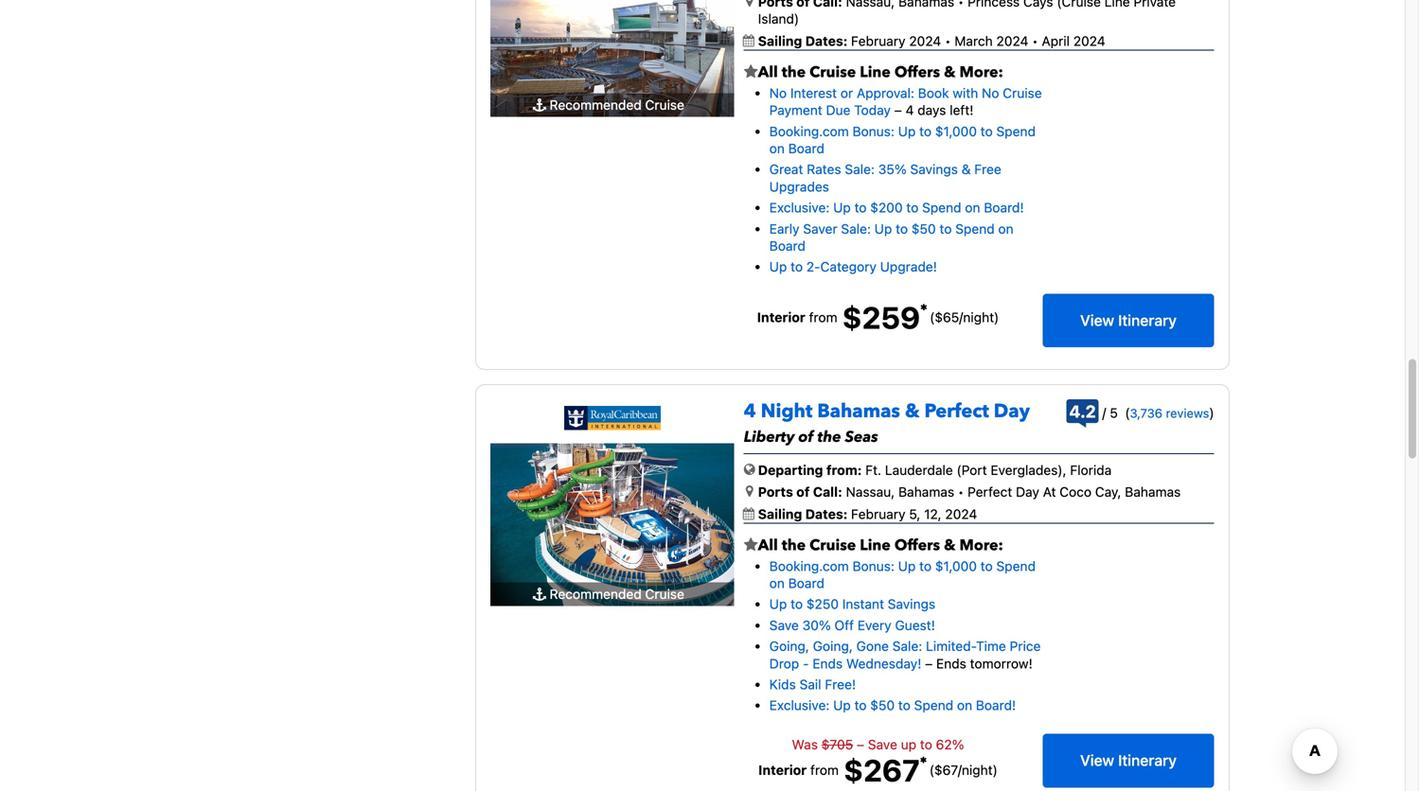 Task type: vqa. For each thing, say whether or not it's contained in the screenshot.
asterisk image
yes



Task type: locate. For each thing, give the bounding box(es) containing it.
1 vertical spatial view itinerary
[[1081, 752, 1177, 770]]

1 vertical spatial booking.com
[[770, 559, 849, 574]]

4 up the liberty
[[744, 399, 756, 425]]

2 going, from the left
[[813, 639, 853, 655]]

2 anchor image from the top
[[533, 588, 546, 601]]

bonus: inside booking.com bonus: up to $1,000 to spend on board great rates sale: 35% savings & free upgrades exclusive: up to $200 to spend on board! early saver sale: up to $50 to spend on board up to 2-category upgrade!
[[853, 123, 895, 139]]

1 horizontal spatial no
[[982, 85, 1000, 101]]

calendar image
[[743, 508, 755, 520]]

calendar image
[[743, 34, 755, 47]]

bonus: for 35%
[[853, 123, 895, 139]]

2 view itinerary from the top
[[1081, 752, 1177, 770]]

going, down off
[[813, 639, 853, 655]]

2024
[[910, 33, 942, 49], [997, 33, 1029, 49], [1074, 33, 1106, 49], [946, 507, 978, 522]]

1 february from the top
[[851, 33, 906, 49]]

1 vertical spatial anchor image
[[533, 588, 546, 601]]

0 vertical spatial the
[[782, 62, 806, 83]]

map marker image
[[746, 0, 754, 8], [746, 485, 754, 498]]

bonus:
[[853, 123, 895, 139], [853, 559, 895, 574]]

0 vertical spatial all the cruise line offers & more:
[[758, 62, 1004, 83]]

1 vertical spatial the
[[818, 427, 842, 448]]

1 recommended cruise from the top
[[550, 97, 685, 113]]

up to 2-category upgrade! link
[[770, 259, 938, 275]]

2 booking.com bonus: up to $1,000 to spend on board link from the top
[[770, 559, 1036, 592]]

itinerary for 1st "view itinerary" link from the top
[[1119, 311, 1177, 329]]

– right $705
[[857, 737, 865, 753]]

spend down the nassau, bahamas • perfect day at coco cay, bahamas
[[997, 559, 1036, 574]]

2 itinerary from the top
[[1119, 752, 1177, 770]]

exclusive: down upgrades
[[770, 200, 830, 216]]

1 recommended from the top
[[550, 97, 642, 113]]

1 vertical spatial of
[[797, 485, 810, 500]]

more: for booking.com bonus: up to $1,000 to spend on board up to $250 instant savings save 30% off every guest!
[[960, 536, 1004, 557]]

booking.com inside booking.com bonus: up to $1,000 to spend on board great rates sale: 35% savings & free upgrades exclusive: up to $200 to spend on board! early saver sale: up to $50 to spend on board up to 2-category upgrade!
[[770, 123, 849, 139]]

all down ports
[[758, 536, 778, 557]]

days
[[918, 102, 947, 118]]

0 horizontal spatial 4
[[744, 399, 756, 425]]

1 vertical spatial sailing dates:
[[758, 507, 851, 522]]

board! down free
[[984, 200, 1025, 216]]

sailing
[[758, 33, 803, 49], [758, 507, 803, 522]]

sale: down guest!
[[893, 639, 923, 655]]

savings right 35%
[[911, 162, 958, 177]]

2 all from the top
[[758, 536, 778, 557]]

1 sailing dates: from the top
[[758, 33, 851, 49]]

0 vertical spatial night)
[[964, 309, 1000, 325]]

1 map marker image from the top
[[746, 0, 754, 8]]

tomorrow!
[[970, 656, 1033, 672]]

all up payment
[[758, 62, 778, 83]]

0 horizontal spatial going,
[[770, 639, 810, 655]]

ends down the limited-
[[937, 656, 967, 672]]

0 horizontal spatial –
[[857, 737, 865, 753]]

1 vertical spatial recommended cruise
[[550, 587, 685, 602]]

ends
[[813, 656, 843, 672], [937, 656, 967, 672]]

0 vertical spatial of
[[799, 427, 814, 448]]

2 view from the top
[[1081, 752, 1115, 770]]

2 sailing dates: from the top
[[758, 507, 851, 522]]

perfect down (port
[[968, 485, 1013, 500]]

1 vertical spatial star image
[[744, 538, 758, 553]]

0 vertical spatial bonus:
[[853, 123, 895, 139]]

1 view itinerary link from the top
[[1043, 294, 1215, 348]]

dates: down the call:
[[806, 507, 848, 522]]

no right with
[[982, 85, 1000, 101]]

2024 left march
[[910, 33, 942, 49]]

2 dates: from the top
[[806, 507, 848, 522]]

night) right the ($65
[[964, 309, 1000, 325]]

globe image
[[744, 463, 756, 476]]

1 horizontal spatial $50
[[912, 221, 936, 237]]

1 vertical spatial february
[[851, 507, 906, 522]]

1 vertical spatial exclusive:
[[770, 698, 830, 714]]

/
[[960, 309, 964, 325], [1103, 406, 1107, 421], [958, 763, 962, 778]]

sailing dates: down island)
[[758, 33, 851, 49]]

star image down calendar image
[[744, 65, 758, 80]]

interior down up to 2-category upgrade! link
[[757, 309, 806, 325]]

0 vertical spatial day
[[994, 399, 1031, 425]]

offers for 35%
[[895, 62, 941, 83]]

board! inside booking.com bonus: up to $1,000 to spend on board great rates sale: 35% savings & free upgrades exclusive: up to $200 to spend on board! early saver sale: up to $50 to spend on board up to 2-category upgrade!
[[984, 200, 1025, 216]]

• down (port
[[958, 485, 965, 500]]

february down nassau,
[[851, 507, 906, 522]]

2 exclusive: from the top
[[770, 698, 830, 714]]

day left at
[[1016, 485, 1040, 500]]

booking.com up $250
[[770, 559, 849, 574]]

0 vertical spatial view
[[1081, 311, 1115, 329]]

interior inside interior from $267
[[759, 763, 807, 778]]

1 vertical spatial booking.com bonus: up to $1,000 to spend on board link
[[770, 559, 1036, 592]]

0 horizontal spatial $50
[[871, 698, 895, 714]]

&
[[944, 62, 956, 83], [962, 162, 971, 177], [905, 399, 920, 425], [944, 536, 956, 557]]

1 booking.com from the top
[[770, 123, 849, 139]]

0 vertical spatial dates:
[[806, 33, 848, 49]]

savings for instant
[[888, 597, 936, 613]]

sailing down ports
[[758, 507, 803, 522]]

2 offers from the top
[[895, 536, 941, 557]]

going, up drop
[[770, 639, 810, 655]]

1 vertical spatial /
[[1103, 406, 1107, 421]]

bonus: inside booking.com bonus: up to $1,000 to spend on board up to $250 instant savings save 30% off every guest!
[[853, 559, 895, 574]]

the up interest
[[782, 62, 806, 83]]

0 vertical spatial –
[[895, 102, 902, 118]]

february
[[851, 33, 906, 49], [851, 507, 906, 522]]

bahamas inside 4 night bahamas & perfect day liberty of the seas
[[818, 399, 901, 425]]

1 vertical spatial $50
[[871, 698, 895, 714]]

$50 down exclusive: up to $200 to spend on board! link
[[912, 221, 936, 237]]

anchor image
[[533, 99, 546, 112], [533, 588, 546, 601]]

interior down was
[[759, 763, 807, 778]]

1 exclusive: from the top
[[770, 200, 830, 216]]

/ right asterisk image
[[960, 309, 964, 325]]

more: down the nassau, bahamas • perfect day at coco cay, bahamas
[[960, 536, 1004, 557]]

4
[[906, 102, 914, 118], [744, 399, 756, 425]]

$1,000 inside booking.com bonus: up to $1,000 to spend on board up to $250 instant savings save 30% off every guest!
[[936, 559, 977, 574]]

interior inside interior from $259
[[757, 309, 806, 325]]

– down the limited-
[[926, 656, 933, 672]]

1 horizontal spatial going,
[[813, 639, 853, 655]]

offers up book
[[895, 62, 941, 83]]

(port
[[957, 463, 988, 478]]

of
[[799, 427, 814, 448], [797, 485, 810, 500]]

& up lauderdale at the right of page
[[905, 399, 920, 425]]

3,736 reviews link
[[1131, 406, 1210, 421]]

5,
[[910, 507, 921, 522]]

price
[[1010, 639, 1041, 655]]

0 vertical spatial recommended
[[550, 97, 642, 113]]

2 recommended cruise from the top
[[550, 587, 685, 602]]

anchor image for carnival liberty "image"
[[533, 99, 546, 112]]

up
[[901, 737, 917, 753]]

left!
[[950, 102, 974, 118]]

0 horizontal spatial •
[[945, 33, 951, 49]]

0 vertical spatial board
[[789, 141, 825, 156]]

all the cruise line offers & more: for instant
[[758, 536, 1004, 557]]

0 vertical spatial savings
[[911, 162, 958, 177]]

the down ports of call: at the bottom right of the page
[[782, 536, 806, 557]]

sale: right saver
[[841, 221, 871, 237]]

0 vertical spatial booking.com bonus: up to $1,000 to spend on board link
[[770, 123, 1036, 156]]

0 vertical spatial line
[[1105, 0, 1131, 9]]

map marker image down globe image
[[746, 485, 754, 498]]

from inside interior from $259
[[809, 309, 838, 325]]

2 vertical spatial –
[[857, 737, 865, 753]]

board inside booking.com bonus: up to $1,000 to spend on board up to $250 instant savings save 30% off every guest!
[[789, 576, 825, 592]]

board up rates
[[789, 141, 825, 156]]

0 vertical spatial sailing dates:
[[758, 33, 851, 49]]

1 anchor image from the top
[[533, 99, 546, 112]]

spend inside kids sail free! exclusive: up to $50 to spend on board!
[[915, 698, 954, 714]]

0 vertical spatial /
[[960, 309, 964, 325]]

upgrades
[[770, 179, 830, 195]]

1 view from the top
[[1081, 311, 1115, 329]]

1 vertical spatial from
[[811, 763, 839, 778]]

from inside interior from $267
[[811, 763, 839, 778]]

sale: inside going, going, gone sale: limited-time price drop - ends wednesday!
[[893, 639, 923, 655]]

1 vertical spatial view itinerary link
[[1043, 735, 1215, 788]]

1 vertical spatial 4
[[744, 399, 756, 425]]

2 vertical spatial board
[[789, 576, 825, 592]]

of down night
[[799, 427, 814, 448]]

savings inside booking.com bonus: up to $1,000 to spend on board great rates sale: 35% savings & free upgrades exclusive: up to $200 to spend on board! early saver sale: up to $50 to spend on board up to 2-category upgrade!
[[911, 162, 958, 177]]

call:
[[813, 485, 843, 500]]

1 vertical spatial sale:
[[841, 221, 871, 237]]

1 horizontal spatial 4
[[906, 102, 914, 118]]

2 $1,000 from the top
[[936, 559, 977, 574]]

4 left days
[[906, 102, 914, 118]]

1 vertical spatial board!
[[976, 698, 1017, 714]]

more: up with
[[960, 62, 1004, 83]]

up inside kids sail free! exclusive: up to $50 to spend on board!
[[834, 698, 851, 714]]

$1,000 inside booking.com bonus: up to $1,000 to spend on board great rates sale: 35% savings & free upgrades exclusive: up to $200 to spend on board! early saver sale: up to $50 to spend on board up to 2-category upgrade!
[[936, 123, 977, 139]]

$50
[[912, 221, 936, 237], [871, 698, 895, 714]]

all the cruise line offers & more:
[[758, 62, 1004, 83], [758, 536, 1004, 557]]

4 inside 4 night bahamas & perfect day liberty of the seas
[[744, 399, 756, 425]]

bonus: for instant
[[853, 559, 895, 574]]

board! inside kids sail free! exclusive: up to $50 to spend on board!
[[976, 698, 1017, 714]]

to
[[920, 123, 932, 139], [981, 123, 993, 139], [855, 200, 867, 216], [907, 200, 919, 216], [896, 221, 908, 237], [940, 221, 952, 237], [791, 259, 803, 275], [920, 559, 932, 574], [981, 559, 993, 574], [791, 597, 803, 613], [855, 698, 867, 714], [899, 698, 911, 714], [921, 737, 933, 753]]

0 vertical spatial offers
[[895, 62, 941, 83]]

booking.com
[[770, 123, 849, 139], [770, 559, 849, 574]]

day up everglades),
[[994, 399, 1031, 425]]

0 vertical spatial interior
[[757, 309, 806, 325]]

bahamas up seas
[[818, 399, 901, 425]]

0 vertical spatial view itinerary link
[[1043, 294, 1215, 348]]

1 vertical spatial view
[[1081, 752, 1115, 770]]

1 vertical spatial dates:
[[806, 507, 848, 522]]

$50 inside kids sail free! exclusive: up to $50 to spend on board!
[[871, 698, 895, 714]]

star image down calendar icon
[[744, 538, 758, 553]]

• left march
[[945, 33, 951, 49]]

recommended cruise for the 'liberty of the seas' image
[[550, 587, 685, 602]]

bonus: up instant
[[853, 559, 895, 574]]

recommended
[[550, 97, 642, 113], [550, 587, 642, 602]]

1 vertical spatial map marker image
[[746, 485, 754, 498]]

1 offers from the top
[[895, 62, 941, 83]]

save left up
[[868, 737, 898, 753]]

1 vertical spatial more:
[[960, 536, 1004, 557]]

up down '$200' on the top
[[875, 221, 893, 237]]

spend up the 62%
[[915, 698, 954, 714]]

offers for instant
[[895, 536, 941, 557]]

0 horizontal spatial save
[[770, 618, 799, 634]]

kids
[[770, 677, 796, 693]]

bahamas
[[818, 399, 901, 425], [899, 485, 955, 500], [1125, 485, 1181, 500]]

interior
[[757, 309, 806, 325], [759, 763, 807, 778]]

ends right -
[[813, 656, 843, 672]]

no
[[770, 85, 787, 101], [982, 85, 1000, 101]]

0 vertical spatial recommended cruise
[[550, 97, 685, 113]]

the
[[782, 62, 806, 83], [818, 427, 842, 448], [782, 536, 806, 557]]

all
[[758, 62, 778, 83], [758, 536, 778, 557]]

2 more: from the top
[[960, 536, 1004, 557]]

& down february 5, 12, 2024 in the bottom of the page
[[944, 536, 956, 557]]

island)
[[758, 11, 800, 27]]

1 vertical spatial day
[[1016, 485, 1040, 500]]

of inside 4 night bahamas & perfect day liberty of the seas
[[799, 427, 814, 448]]

/ inside 4.2 / 5 ( 3,736 reviews )
[[1103, 406, 1107, 421]]

exclusive: inside booking.com bonus: up to $1,000 to spend on board great rates sale: 35% savings & free upgrades exclusive: up to $200 to spend on board! early saver sale: up to $50 to spend on board up to 2-category upgrade!
[[770, 200, 830, 216]]

more:
[[960, 62, 1004, 83], [960, 536, 1004, 557]]

• left april
[[1033, 33, 1039, 49]]

2 vertical spatial /
[[958, 763, 962, 778]]

1 vertical spatial itinerary
[[1119, 752, 1177, 770]]

savings inside booking.com bonus: up to $1,000 to spend on board up to $250 instant savings save 30% off every guest!
[[888, 597, 936, 613]]

board! down tomorrow!
[[976, 698, 1017, 714]]

recommended for carnival liberty "image"
[[550, 97, 642, 113]]

line
[[1105, 0, 1131, 9], [860, 62, 891, 83], [860, 536, 891, 557]]

2 no from the left
[[982, 85, 1000, 101]]

0 vertical spatial february
[[851, 33, 906, 49]]

$1,000 down the left!
[[936, 123, 977, 139]]

from down 2-
[[809, 309, 838, 325]]

0 vertical spatial exclusive:
[[770, 200, 830, 216]]

1 itinerary from the top
[[1119, 311, 1177, 329]]

sailing dates: down ports of call: at the bottom right of the page
[[758, 507, 851, 522]]

free
[[975, 162, 1002, 177]]

2 vertical spatial line
[[860, 536, 891, 557]]

on
[[770, 141, 785, 156], [966, 200, 981, 216], [999, 221, 1014, 237], [770, 576, 785, 592], [958, 698, 973, 714]]

$1,000 for great rates sale: 35% savings & free upgrades
[[936, 123, 977, 139]]

sale: left 35%
[[845, 162, 875, 177]]

($67 / night)
[[930, 763, 998, 778]]

booking.com bonus: up to $1,000 to spend on board link up instant
[[770, 559, 1036, 592]]

– down the approval:
[[895, 102, 902, 118]]

1 vertical spatial all
[[758, 536, 778, 557]]

save left the 30%
[[770, 618, 799, 634]]

2 vertical spatial the
[[782, 536, 806, 557]]

all for booking.com bonus: up to $1,000 to spend on board up to $250 instant savings save 30% off every guest!
[[758, 536, 778, 557]]

1 vertical spatial recommended
[[550, 587, 642, 602]]

1 vertical spatial night)
[[962, 763, 998, 778]]

30%
[[803, 618, 831, 634]]

star image
[[744, 65, 758, 80], [744, 538, 758, 553]]

2 recommended from the top
[[550, 587, 642, 602]]

0 vertical spatial view itinerary
[[1081, 311, 1177, 329]]

1 view itinerary from the top
[[1081, 311, 1177, 329]]

0 vertical spatial perfect
[[925, 399, 990, 425]]

0 vertical spatial more:
[[960, 62, 1004, 83]]

board
[[789, 141, 825, 156], [770, 238, 806, 254], [789, 576, 825, 592]]

0 horizontal spatial no
[[770, 85, 787, 101]]

2 vertical spatial sale:
[[893, 639, 923, 655]]

1 horizontal spatial •
[[958, 485, 965, 500]]

spend up free
[[997, 123, 1036, 139]]

1 sailing from the top
[[758, 33, 803, 49]]

guest!
[[896, 618, 936, 634]]

all for booking.com bonus: up to $1,000 to spend on board great rates sale: 35% savings & free upgrades exclusive: up to $200 to spend on board! early saver sale: up to $50 to spend on board up to 2-category upgrade!
[[758, 62, 778, 83]]

1 vertical spatial offers
[[895, 536, 941, 557]]

0 horizontal spatial ends
[[813, 656, 843, 672]]

1 ends from the left
[[813, 656, 843, 672]]

february up the approval:
[[851, 33, 906, 49]]

early
[[770, 221, 800, 237]]

ft.
[[866, 463, 882, 478]]

drop
[[770, 656, 800, 672]]

1 going, from the left
[[770, 639, 810, 655]]

line up the approval:
[[860, 62, 891, 83]]

1 vertical spatial –
[[926, 656, 933, 672]]

category
[[821, 259, 877, 275]]

1 all from the top
[[758, 62, 778, 83]]

2024 right the 12,
[[946, 507, 978, 522]]

ends inside going, going, gone sale: limited-time price drop - ends wednesday!
[[813, 656, 843, 672]]

map marker image up calendar image
[[746, 0, 754, 8]]

bonus: down "today"
[[853, 123, 895, 139]]

62%
[[936, 737, 965, 753]]

& up with
[[944, 62, 956, 83]]

1 vertical spatial save
[[868, 737, 898, 753]]

1 vertical spatial savings
[[888, 597, 936, 613]]

booking.com inside booking.com bonus: up to $1,000 to spend on board up to $250 instant savings save 30% off every guest!
[[770, 559, 849, 574]]

night) right ($67
[[962, 763, 998, 778]]

up down free!
[[834, 698, 851, 714]]

0 vertical spatial map marker image
[[746, 0, 754, 8]]

2 bonus: from the top
[[853, 559, 895, 574]]

booking.com bonus: up to $1,000 to spend on board link
[[770, 123, 1036, 156], [770, 559, 1036, 592]]

no up payment
[[770, 85, 787, 101]]

perfect inside 4 night bahamas & perfect day liberty of the seas
[[925, 399, 990, 425]]

0 vertical spatial $50
[[912, 221, 936, 237]]

1 $1,000 from the top
[[936, 123, 977, 139]]

2 sailing from the top
[[758, 507, 803, 522]]

at
[[1043, 485, 1057, 500]]

booking.com for to
[[770, 559, 849, 574]]

going, going, gone sale: limited-time price drop - ends wednesday!
[[770, 639, 1041, 672]]

2 february from the top
[[851, 507, 906, 522]]

spend right '$200' on the top
[[923, 200, 962, 216]]

saver
[[804, 221, 838, 237]]

2 booking.com from the top
[[770, 559, 849, 574]]

1 dates: from the top
[[806, 33, 848, 49]]

1 all the cruise line offers & more: from the top
[[758, 62, 1004, 83]]

line down february 5, 12, 2024 in the bottom of the page
[[860, 536, 891, 557]]

1 vertical spatial line
[[860, 62, 891, 83]]

rates
[[807, 162, 842, 177]]

recommended cruise for carnival liberty "image"
[[550, 97, 685, 113]]

1 booking.com bonus: up to $1,000 to spend on board link from the top
[[770, 123, 1036, 156]]

everglades),
[[991, 463, 1067, 478]]

from for $259
[[809, 309, 838, 325]]

limited-
[[926, 639, 977, 655]]

0 vertical spatial star image
[[744, 65, 758, 80]]

– for ends
[[926, 656, 933, 672]]

$50 up was $705 – save up to 62%
[[871, 698, 895, 714]]

1 vertical spatial interior
[[759, 763, 807, 778]]

offers down 5,
[[895, 536, 941, 557]]

/ for $259
[[960, 309, 964, 325]]

sailing down island)
[[758, 33, 803, 49]]

0 vertical spatial sailing
[[758, 33, 803, 49]]

perfect up (port
[[925, 399, 990, 425]]

0 vertical spatial all
[[758, 62, 778, 83]]

kids sail free! link
[[770, 677, 856, 693]]

all the cruise line offers & more: down february 5, 12, 2024 in the bottom of the page
[[758, 536, 1004, 557]]

2 star image from the top
[[744, 538, 758, 553]]

booking.com bonus: up to $1,000 to spend on board link up 35%
[[770, 123, 1036, 156]]

booking.com for rates
[[770, 123, 849, 139]]

board up $250
[[789, 576, 825, 592]]

sailing for calendar image
[[758, 33, 803, 49]]

1 horizontal spatial ends
[[937, 656, 967, 672]]

1 vertical spatial all the cruise line offers & more:
[[758, 536, 1004, 557]]

exclusive: down sail
[[770, 698, 830, 714]]

2 horizontal spatial •
[[1033, 33, 1039, 49]]

february for february 5, 12, 2024
[[851, 507, 906, 522]]

asterisk image
[[921, 303, 928, 311]]

& left free
[[962, 162, 971, 177]]

1 horizontal spatial –
[[895, 102, 902, 118]]

all the cruise line offers & more: up the approval:
[[758, 62, 1004, 83]]

dates:
[[806, 33, 848, 49], [806, 507, 848, 522]]

savings up guest!
[[888, 597, 936, 613]]

/ left 5
[[1103, 406, 1107, 421]]

the left seas
[[818, 427, 842, 448]]

)
[[1210, 406, 1215, 421]]

royal caribbean image
[[564, 406, 661, 430]]

day inside 4 night bahamas & perfect day liberty of the seas
[[994, 399, 1031, 425]]

booking.com down payment
[[770, 123, 849, 139]]

0 vertical spatial save
[[770, 618, 799, 634]]

0 vertical spatial itinerary
[[1119, 311, 1177, 329]]

1 vertical spatial sailing
[[758, 507, 803, 522]]

0 vertical spatial anchor image
[[533, 99, 546, 112]]

1 vertical spatial $1,000
[[936, 559, 977, 574]]

night) for $259
[[964, 309, 1000, 325]]

0 vertical spatial booking.com
[[770, 123, 849, 139]]

sale:
[[845, 162, 875, 177], [841, 221, 871, 237], [893, 639, 923, 655]]

/ down the 62%
[[958, 763, 962, 778]]

star image for booking.com bonus: up to $1,000 to spend on board great rates sale: 35% savings & free upgrades exclusive: up to $200 to spend on board! early saver sale: up to $50 to spend on board up to 2-category upgrade!
[[744, 65, 758, 80]]

0 vertical spatial $1,000
[[936, 123, 977, 139]]

2 all the cruise line offers & more: from the top
[[758, 536, 1004, 557]]

2 map marker image from the top
[[746, 485, 754, 498]]

board down early
[[770, 238, 806, 254]]

view itinerary for second "view itinerary" link
[[1081, 752, 1177, 770]]

view itinerary link
[[1043, 294, 1215, 348], [1043, 735, 1215, 788]]

sailing dates:
[[758, 33, 851, 49], [758, 507, 851, 522]]

0 vertical spatial from
[[809, 309, 838, 325]]

exclusive: inside kids sail free! exclusive: up to $50 to spend on board!
[[770, 698, 830, 714]]

seas
[[845, 427, 879, 448]]

1 bonus: from the top
[[853, 123, 895, 139]]

1 horizontal spatial save
[[868, 737, 898, 753]]

of left the call:
[[797, 485, 810, 500]]

line left private
[[1105, 0, 1131, 9]]

0 vertical spatial board!
[[984, 200, 1025, 216]]

view itinerary
[[1081, 311, 1177, 329], [1081, 752, 1177, 770]]

1 more: from the top
[[960, 62, 1004, 83]]

line for booking.com bonus: up to $1,000 to spend on board up to $250 instant savings save 30% off every guest!
[[860, 536, 891, 557]]

•
[[945, 33, 951, 49], [1033, 33, 1039, 49], [958, 485, 965, 500]]

dates: up interest
[[806, 33, 848, 49]]

1 star image from the top
[[744, 65, 758, 80]]

cays
[[1024, 0, 1054, 9]]



Task type: describe. For each thing, give the bounding box(es) containing it.
nassau,
[[846, 485, 895, 500]]

recommended for the 'liberty of the seas' image
[[550, 587, 642, 602]]

from:
[[827, 463, 862, 478]]

up down february 5, 12, 2024 in the bottom of the page
[[899, 559, 916, 574]]

12,
[[925, 507, 942, 522]]

interior from $259
[[757, 300, 921, 336]]

2-
[[807, 259, 821, 275]]

$1,000 for save 30% off every guest!
[[936, 559, 977, 574]]

nassau, bahamas • perfect day at coco cay, bahamas
[[846, 485, 1181, 500]]

0 vertical spatial 4
[[906, 102, 914, 118]]

($65
[[930, 309, 960, 325]]

march
[[955, 33, 993, 49]]

on inside booking.com bonus: up to $1,000 to spend on board up to $250 instant savings save 30% off every guest!
[[770, 576, 785, 592]]

gone
[[857, 639, 889, 655]]

february 2024 • march 2024 • april 2024
[[851, 33, 1106, 49]]

$267
[[844, 753, 920, 789]]

& inside booking.com bonus: up to $1,000 to spend on board great rates sale: 35% savings & free upgrades exclusive: up to $200 to spend on board! early saver sale: up to $50 to spend on board up to 2-category upgrade!
[[962, 162, 971, 177]]

night) for $267
[[962, 763, 998, 778]]

line for booking.com bonus: up to $1,000 to spend on board great rates sale: 35% savings & free upgrades exclusive: up to $200 to spend on board! early saver sale: up to $50 to spend on board up to 2-category upgrade!
[[860, 62, 891, 83]]

-
[[803, 656, 809, 672]]

time
[[977, 639, 1007, 655]]

booking.com bonus: up to $1,000 to spend on board up to $250 instant savings save 30% off every guest!
[[770, 559, 1036, 634]]

sail
[[800, 677, 822, 693]]

($65 / night)
[[930, 309, 1000, 325]]

sailing dates: for calendar icon
[[758, 507, 851, 522]]

today
[[855, 102, 891, 118]]

princess cays (cruise line private island)
[[758, 0, 1177, 27]]

$259
[[843, 300, 921, 336]]

line inside princess cays (cruise line private island)
[[1105, 0, 1131, 9]]

view for 1st "view itinerary" link from the top
[[1081, 311, 1115, 329]]

– ends tomorrow!
[[922, 656, 1033, 672]]

on inside kids sail free! exclusive: up to $50 to spend on board!
[[958, 698, 973, 714]]

february 5, 12, 2024
[[851, 507, 978, 522]]

departing from: ft. lauderdale (port everglades), florida
[[758, 463, 1112, 478]]

• for march
[[945, 33, 951, 49]]

coco
[[1060, 485, 1092, 500]]

departing
[[758, 463, 824, 478]]

interior for $267
[[759, 763, 807, 778]]

booking.com bonus: up to $1,000 to spend on board great rates sale: 35% savings & free upgrades exclusive: up to $200 to spend on board! early saver sale: up to $50 to spend on board up to 2-category upgrade!
[[770, 123, 1036, 275]]

kids sail free! exclusive: up to $50 to spend on board!
[[770, 677, 1017, 714]]

1 vertical spatial perfect
[[968, 485, 1013, 500]]

board for booking.com bonus: up to $1,000 to spend on board great rates sale: 35% savings & free upgrades exclusive: up to $200 to spend on board! early saver sale: up to $50 to spend on board up to 2-category upgrade!
[[789, 141, 825, 156]]

anchor image for the 'liberty of the seas' image
[[533, 588, 546, 601]]

payment
[[770, 102, 823, 118]]

exclusive: up to $50 to spend on board! link
[[770, 698, 1017, 714]]

reviews
[[1166, 406, 1210, 421]]

star image for booking.com bonus: up to $1,000 to spend on board up to $250 instant savings save 30% off every guest!
[[744, 538, 758, 553]]

2 ends from the left
[[937, 656, 967, 672]]

interior from $267
[[759, 753, 920, 789]]

itinerary for second "view itinerary" link
[[1119, 752, 1177, 770]]

up down no interest or approval: book with no cruise payment due today link
[[899, 123, 916, 139]]

0 vertical spatial sale:
[[845, 162, 875, 177]]

5
[[1110, 406, 1118, 421]]

approval:
[[857, 85, 915, 101]]

princess
[[968, 0, 1020, 9]]

3,736
[[1131, 406, 1163, 421]]

the for booking.com bonus: up to $1,000 to spend on board up to $250 instant savings save 30% off every guest!
[[782, 536, 806, 557]]

$250
[[807, 597, 839, 613]]

wednesday!
[[847, 656, 922, 672]]

4.2 / 5 ( 3,736 reviews )
[[1070, 402, 1215, 422]]

off
[[835, 618, 854, 634]]

all the cruise line offers & more: for 35%
[[758, 62, 1004, 83]]

going, going, gone sale: limited-time price drop - ends wednesday! link
[[770, 639, 1041, 672]]

upgrade!
[[881, 259, 938, 275]]

lauderdale
[[885, 463, 954, 478]]

the inside 4 night bahamas & perfect day liberty of the seas
[[818, 427, 842, 448]]

/ for $267
[[958, 763, 962, 778]]

was
[[792, 737, 818, 753]]

save 30% off every guest! link
[[770, 618, 936, 634]]

up left 2-
[[770, 259, 787, 275]]

ports
[[758, 485, 794, 500]]

– for 4
[[895, 102, 902, 118]]

ports of call:
[[758, 485, 843, 500]]

$50 inside booking.com bonus: up to $1,000 to spend on board great rates sale: 35% savings & free upgrades exclusive: up to $200 to spend on board! early saver sale: up to $50 to spend on board up to 2-category upgrade!
[[912, 221, 936, 237]]

4 night bahamas & perfect day liberty of the seas
[[744, 399, 1031, 448]]

was $705 – save up to 62%
[[792, 737, 965, 753]]

every
[[858, 618, 892, 634]]

great rates sale: 35% savings & free upgrades link
[[770, 162, 1002, 195]]

interest
[[791, 85, 837, 101]]

the for booking.com bonus: up to $1,000 to spend on board great rates sale: 35% savings & free upgrades exclusive: up to $200 to spend on board! early saver sale: up to $50 to spend on board up to 2-category upgrade!
[[782, 62, 806, 83]]

bahamas up the 12,
[[899, 485, 955, 500]]

great
[[770, 162, 804, 177]]

with
[[953, 85, 979, 101]]

up to $250 instant savings link
[[770, 597, 936, 613]]

no interest or approval: book with no cruise payment due today link
[[770, 85, 1043, 118]]

florida
[[1071, 463, 1112, 478]]

no interest or approval: book with no cruise payment due today
[[770, 85, 1043, 118]]

up up saver
[[834, 200, 851, 216]]

free!
[[825, 677, 856, 693]]

cay,
[[1096, 485, 1122, 500]]

save inside booking.com bonus: up to $1,000 to spend on board up to $250 instant savings save 30% off every guest!
[[770, 618, 799, 634]]

carnival liberty image
[[491, 0, 735, 117]]

more: for booking.com bonus: up to $1,000 to spend on board great rates sale: 35% savings & free upgrades exclusive: up to $200 to spend on board! early saver sale: up to $50 to spend on board up to 2-category upgrade!
[[960, 62, 1004, 83]]

due
[[827, 102, 851, 118]]

dates: for calendar image
[[806, 33, 848, 49]]

2024 right march
[[997, 33, 1029, 49]]

1 no from the left
[[770, 85, 787, 101]]

2024 right april
[[1074, 33, 1106, 49]]

view itinerary for 1st "view itinerary" link from the top
[[1081, 311, 1177, 329]]

private
[[1134, 0, 1177, 9]]

view for second "view itinerary" link
[[1081, 752, 1115, 770]]

spend down free
[[956, 221, 995, 237]]

2 view itinerary link from the top
[[1043, 735, 1215, 788]]

sailing dates: for calendar image
[[758, 33, 851, 49]]

$705
[[822, 737, 854, 753]]

book
[[919, 85, 950, 101]]

(cruise
[[1057, 0, 1102, 9]]

instant
[[843, 597, 885, 613]]

liberty of the seas image
[[491, 444, 735, 606]]

35%
[[879, 162, 907, 177]]

february for february 2024 • march 2024 • april 2024
[[851, 33, 906, 49]]

dates: for calendar icon
[[806, 507, 848, 522]]

• for perfect
[[958, 485, 965, 500]]

interior for $259
[[757, 309, 806, 325]]

up left $250
[[770, 597, 787, 613]]

$200
[[871, 200, 903, 216]]

from for $267
[[811, 763, 839, 778]]

exclusive: up to $200 to spend on board! link
[[770, 200, 1025, 216]]

asterisk image
[[920, 757, 927, 764]]

1 vertical spatial board
[[770, 238, 806, 254]]

april
[[1042, 33, 1070, 49]]

& inside 4 night bahamas & perfect day liberty of the seas
[[905, 399, 920, 425]]

bahamas right cay, on the bottom
[[1125, 485, 1181, 500]]

or
[[841, 85, 854, 101]]

4.2
[[1070, 402, 1097, 422]]

sailing for calendar icon
[[758, 507, 803, 522]]

cruise inside no interest or approval: book with no cruise payment due today
[[1003, 85, 1043, 101]]

board for booking.com bonus: up to $1,000 to spend on board up to $250 instant savings save 30% off every guest!
[[789, 576, 825, 592]]

night
[[761, 399, 813, 425]]

savings for 35%
[[911, 162, 958, 177]]

early saver sale: up to $50 to spend on board link
[[770, 221, 1014, 254]]

(
[[1126, 406, 1131, 421]]

spend inside booking.com bonus: up to $1,000 to spend on board up to $250 instant savings save 30% off every guest!
[[997, 559, 1036, 574]]

– 4 days left!
[[891, 102, 974, 118]]



